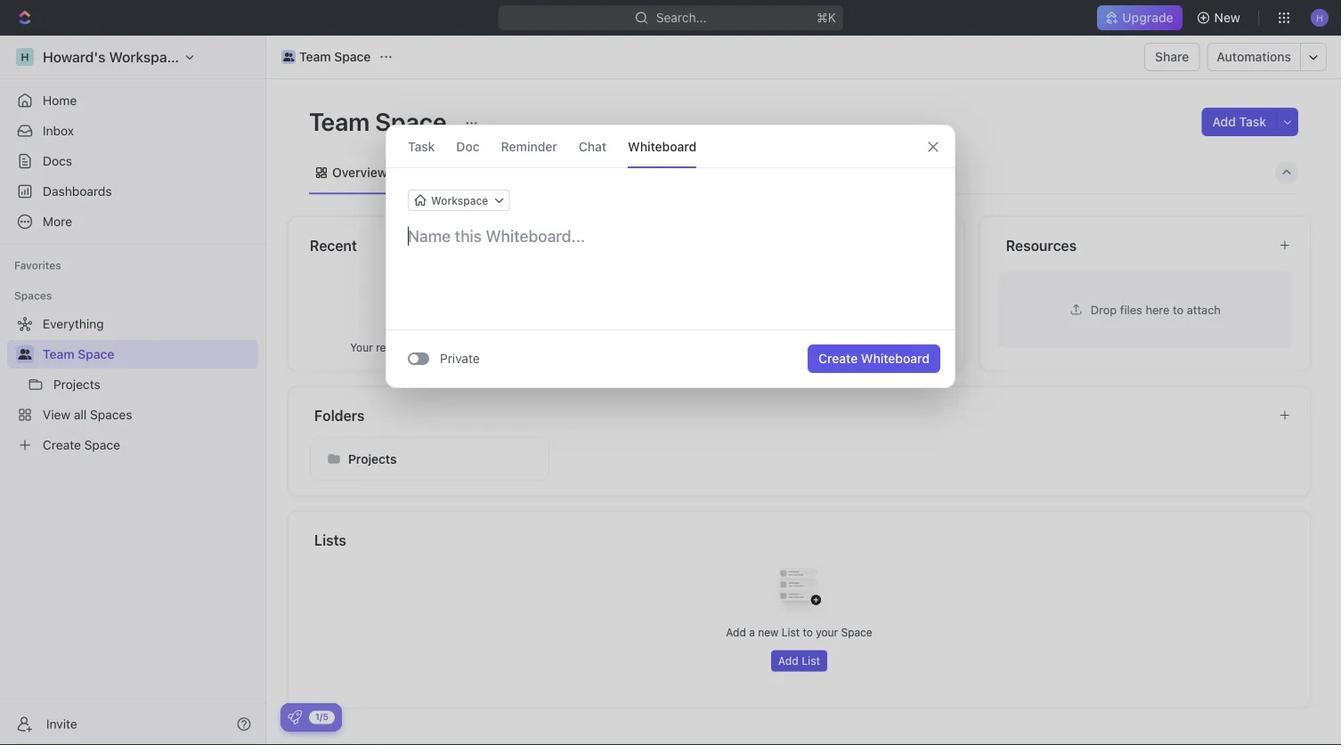 Task type: locate. For each thing, give the bounding box(es) containing it.
space
[[334, 49, 371, 64], [375, 106, 447, 136], [78, 347, 114, 362], [841, 627, 873, 639]]

doc button
[[456, 126, 480, 167]]

whiteboard up gantt
[[628, 139, 697, 154]]

1 vertical spatial docs
[[805, 341, 830, 354]]

list
[[488, 165, 509, 180], [782, 627, 800, 639], [802, 655, 820, 668]]

automations button
[[1208, 44, 1300, 70]]

task button
[[408, 126, 435, 167]]

user group image inside team space link
[[283, 53, 294, 61]]

recent
[[310, 237, 357, 254]]

1 vertical spatial user group image
[[18, 349, 32, 360]]

add
[[1213, 114, 1236, 129], [726, 627, 746, 639], [778, 655, 799, 668]]

1 horizontal spatial docs
[[805, 341, 830, 354]]

task down automations button
[[1239, 114, 1267, 129]]

your recent opened items will show here.
[[350, 341, 557, 354]]

⌘k
[[817, 10, 836, 25]]

files
[[1120, 303, 1143, 316]]

2 horizontal spatial add
[[1213, 114, 1236, 129]]

team inside tree
[[43, 347, 74, 362]]

0 vertical spatial add
[[1213, 114, 1236, 129]]

opened
[[411, 341, 449, 354]]

0 vertical spatial user group image
[[283, 53, 294, 61]]

favorites button
[[7, 255, 68, 276]]

lists
[[314, 532, 346, 549]]

1 vertical spatial to
[[833, 341, 844, 354]]

board link
[[417, 160, 455, 185]]

create whiteboard
[[819, 351, 930, 366]]

0 vertical spatial team space link
[[277, 46, 375, 68]]

add for add task
[[1213, 114, 1236, 129]]

to right here
[[1173, 303, 1184, 316]]

0 vertical spatial list
[[488, 165, 509, 180]]

0 horizontal spatial docs
[[43, 154, 72, 168]]

your
[[816, 627, 838, 639]]

add down add a new list to your space
[[778, 655, 799, 668]]

list right new
[[782, 627, 800, 639]]

add down automations button
[[1213, 114, 1236, 129]]

0 horizontal spatial add
[[726, 627, 746, 639]]

a
[[749, 627, 755, 639]]

1 vertical spatial team space link
[[43, 340, 255, 369]]

task up the board link
[[408, 139, 435, 154]]

workspace button
[[408, 190, 510, 211]]

whiteboard
[[628, 139, 697, 154], [861, 351, 930, 366]]

to left this
[[833, 341, 844, 354]]

0 vertical spatial task
[[1239, 114, 1267, 129]]

will
[[483, 341, 499, 354]]

1/5
[[315, 712, 329, 722]]

2 vertical spatial team space
[[43, 347, 114, 362]]

resources
[[1006, 237, 1077, 254]]

1 horizontal spatial add
[[778, 655, 799, 668]]

dashboards link
[[7, 177, 258, 206]]

0 horizontal spatial team space link
[[43, 340, 255, 369]]

table link
[[690, 160, 726, 185]]

docs down 'inbox' at the left top of the page
[[43, 154, 72, 168]]

2 horizontal spatial list
[[802, 655, 820, 668]]

user group image
[[283, 53, 294, 61], [18, 349, 32, 360]]

folders
[[314, 407, 365, 424]]

projects
[[348, 452, 397, 466]]

to left your
[[803, 627, 813, 639]]

0 vertical spatial whiteboard
[[628, 139, 697, 154]]

0 horizontal spatial whiteboard
[[628, 139, 697, 154]]

Name this Whiteboard... field
[[387, 225, 955, 247]]

2 vertical spatial to
[[803, 627, 813, 639]]

1 horizontal spatial user group image
[[283, 53, 294, 61]]

1 vertical spatial list
[[782, 627, 800, 639]]

to
[[1173, 303, 1184, 316], [833, 341, 844, 354], [803, 627, 813, 639]]

calendar
[[542, 165, 595, 180]]

1 vertical spatial task
[[408, 139, 435, 154]]

list inside button
[[802, 655, 820, 668]]

team space link
[[277, 46, 375, 68], [43, 340, 255, 369]]

1 vertical spatial team
[[309, 106, 370, 136]]

team space
[[299, 49, 371, 64], [309, 106, 452, 136], [43, 347, 114, 362]]

onboarding checklist button image
[[288, 711, 302, 725]]

inbox
[[43, 123, 74, 138]]

whiteboard right create
[[861, 351, 930, 366]]

add list
[[778, 655, 820, 668]]

spaces
[[14, 289, 52, 302]]

task
[[1239, 114, 1267, 129], [408, 139, 435, 154]]

share button
[[1145, 43, 1200, 71]]

any
[[784, 341, 802, 354]]

projects button
[[310, 437, 549, 481]]

dialog
[[386, 125, 956, 388]]

lists button
[[314, 529, 1290, 551]]

drop
[[1091, 303, 1117, 316]]

drop files here to attach
[[1091, 303, 1221, 316]]

2 horizontal spatial to
[[1173, 303, 1184, 316]]

docs
[[43, 154, 72, 168], [805, 341, 830, 354]]

home
[[43, 93, 77, 108]]

2 vertical spatial add
[[778, 655, 799, 668]]

new button
[[1190, 4, 1251, 32]]

0 horizontal spatial task
[[408, 139, 435, 154]]

list down add a new list to your space
[[802, 655, 820, 668]]

1 horizontal spatial task
[[1239, 114, 1267, 129]]

2 vertical spatial list
[[802, 655, 820, 668]]

0 vertical spatial docs
[[43, 154, 72, 168]]

location.
[[868, 341, 911, 354]]

recent
[[376, 341, 408, 354]]

team
[[299, 49, 331, 64], [309, 106, 370, 136], [43, 347, 74, 362]]

you
[[688, 341, 706, 354]]

share
[[1155, 49, 1189, 64]]

add left a
[[726, 627, 746, 639]]

haven't
[[709, 341, 746, 354]]

1 vertical spatial whiteboard
[[861, 351, 930, 366]]

docs right any
[[805, 341, 830, 354]]

whiteboard inside button
[[861, 351, 930, 366]]

no recent items image
[[418, 269, 489, 340]]

1 horizontal spatial whiteboard
[[861, 351, 930, 366]]

list down reminder
[[488, 165, 509, 180]]

1 vertical spatial add
[[726, 627, 746, 639]]

2 vertical spatial team
[[43, 347, 74, 362]]

0 horizontal spatial user group image
[[18, 349, 32, 360]]

team space inside tree
[[43, 347, 114, 362]]



Task type: vqa. For each thing, say whether or not it's contained in the screenshot.
Add List Button
yes



Task type: describe. For each thing, give the bounding box(es) containing it.
automations
[[1217, 49, 1291, 64]]

private
[[440, 351, 480, 366]]

list link
[[485, 160, 509, 185]]

0 vertical spatial team space
[[299, 49, 371, 64]]

resources button
[[1005, 235, 1265, 256]]

1 horizontal spatial list
[[782, 627, 800, 639]]

team space link inside tree
[[43, 340, 255, 369]]

gantt link
[[625, 160, 661, 185]]

search...
[[656, 10, 707, 25]]

favorites
[[14, 259, 61, 272]]

this
[[847, 341, 865, 354]]

calendar link
[[539, 160, 595, 185]]

onboarding checklist button element
[[288, 711, 302, 725]]

no most used docs image
[[764, 269, 835, 340]]

add list button
[[771, 651, 828, 672]]

0 vertical spatial team
[[299, 49, 331, 64]]

add for add list
[[778, 655, 799, 668]]

create
[[819, 351, 858, 366]]

folders button
[[314, 405, 1265, 426]]

new
[[1215, 10, 1241, 25]]

space inside tree
[[78, 347, 114, 362]]

here
[[1146, 303, 1170, 316]]

docs link
[[7, 147, 258, 175]]

add task
[[1213, 114, 1267, 129]]

invite
[[46, 717, 77, 732]]

gantt
[[628, 165, 661, 180]]

1 horizontal spatial to
[[833, 341, 844, 354]]

you haven't added any docs to this location.
[[688, 341, 911, 354]]

1 horizontal spatial team space link
[[277, 46, 375, 68]]

1 vertical spatial team space
[[309, 106, 452, 136]]

your
[[350, 341, 373, 354]]

whiteboard button
[[628, 126, 697, 167]]

add task button
[[1202, 108, 1277, 136]]

upgrade
[[1123, 10, 1174, 25]]

task inside button
[[1239, 114, 1267, 129]]

workspace button
[[408, 190, 510, 211]]

items
[[452, 341, 480, 354]]

reminder button
[[501, 126, 557, 167]]

workspace
[[431, 194, 488, 207]]

inbox link
[[7, 117, 258, 145]]

0 horizontal spatial list
[[488, 165, 509, 180]]

chat
[[579, 139, 607, 154]]

upgrade link
[[1098, 5, 1182, 30]]

home link
[[7, 86, 258, 115]]

chat button
[[579, 126, 607, 167]]

docs inside sidebar navigation
[[43, 154, 72, 168]]

reminder
[[501, 139, 557, 154]]

new
[[758, 627, 779, 639]]

added
[[749, 341, 781, 354]]

add a new list to your space
[[726, 627, 873, 639]]

sidebar navigation
[[0, 36, 266, 745]]

create whiteboard button
[[808, 345, 941, 373]]

attach
[[1187, 303, 1221, 316]]

overview link
[[329, 160, 387, 185]]

0 horizontal spatial to
[[803, 627, 813, 639]]

table
[[694, 165, 726, 180]]

doc
[[456, 139, 480, 154]]

dashboards
[[43, 184, 112, 199]]

add for add a new list to your space
[[726, 627, 746, 639]]

show
[[502, 341, 528, 354]]

no lists icon. image
[[764, 554, 835, 626]]

here.
[[531, 341, 557, 354]]

user group image inside team space tree
[[18, 349, 32, 360]]

dialog containing task
[[386, 125, 956, 388]]

0 vertical spatial to
[[1173, 303, 1184, 316]]

board
[[420, 165, 455, 180]]

overview
[[332, 165, 387, 180]]

team space tree
[[7, 310, 258, 460]]



